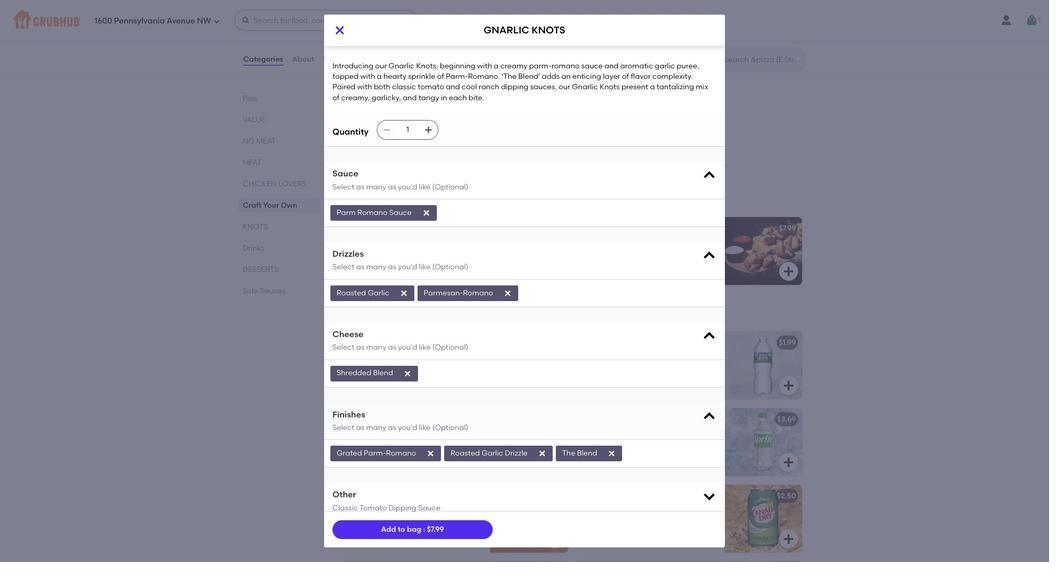 Task type: describe. For each thing, give the bounding box(es) containing it.
romano.
[[468, 72, 500, 81]]

dipping
[[389, 504, 416, 513]]

1
[[1038, 16, 1041, 24]]

vegan knots
[[349, 224, 403, 233]]

finishes select as many as you'd like (optional)
[[333, 410, 469, 432]]

heat tab
[[243, 157, 316, 168]]

1 horizontal spatial craft your own
[[341, 79, 425, 92]]

nw
[[197, 16, 211, 25]]

own for by
[[398, 125, 417, 134]]

romano for parmesan-
[[463, 288, 493, 297]]

bottled coke image
[[490, 408, 569, 476]]

reviews
[[323, 55, 352, 64]]

own inside tab
[[281, 201, 297, 210]]

smartwater
[[349, 338, 401, 347]]

+
[[560, 110, 564, 119]]

select for sauce
[[333, 183, 355, 191]]

side
[[243, 287, 258, 295]]

puree,
[[677, 62, 699, 70]]

bottled spring water image
[[724, 332, 802, 399]]

$3.69
[[777, 415, 796, 424]]

sauce
[[581, 62, 603, 70]]

like for cheese
[[419, 343, 431, 352]]

the
[[562, 449, 575, 458]]

parm
[[337, 208, 356, 217]]

no meat tab
[[243, 136, 316, 147]]

your inside tab
[[263, 201, 279, 210]]

1 horizontal spatial a
[[494, 62, 499, 70]]

(optional) for drizzles
[[432, 263, 469, 272]]

grated parm-romano
[[337, 449, 416, 458]]

cbr image
[[724, 0, 802, 57]]

romano for parm
[[358, 208, 388, 217]]

tomato
[[418, 83, 444, 92]]

2 horizontal spatial of
[[622, 72, 629, 81]]

blend for the blend
[[577, 449, 597, 458]]

add to bag : $7.99
[[381, 525, 444, 534]]

flavor
[[631, 72, 651, 81]]

aromatic
[[620, 62, 653, 70]]

meat
[[256, 137, 276, 146]]

1 horizontal spatial own
[[399, 79, 425, 92]]

coke
[[385, 415, 406, 424]]

side sauces tab
[[243, 286, 316, 297]]

parmesan-
[[424, 288, 463, 297]]

classic
[[333, 504, 358, 513]]

parm romano sauce
[[337, 208, 412, 217]]

below
[[349, 136, 375, 144]]

0 horizontal spatial of
[[333, 93, 340, 102]]

desserts tab
[[243, 264, 316, 275]]

to
[[377, 136, 387, 144]]

tantalizing
[[657, 83, 694, 92]]

paired
[[333, 83, 356, 92]]

present
[[622, 83, 648, 92]]

cheese select as many as you'd like (optional)
[[333, 329, 469, 352]]

blend for shredded blend
[[373, 369, 393, 378]]

knots
[[600, 83, 620, 92]]

drizzles
[[333, 249, 364, 259]]

1600
[[94, 16, 112, 25]]

drinks inside tab
[[243, 244, 264, 253]]

pizza
[[420, 110, 441, 119]]

creamy
[[500, 62, 527, 70]]

your for by
[[375, 125, 396, 134]]

or
[[407, 136, 418, 144]]

you'd for finishes
[[398, 423, 417, 432]]

:
[[423, 525, 425, 534]]

reviews button
[[323, 41, 353, 78]]

drinks tab
[[243, 243, 316, 254]]

value
[[243, 115, 266, 124]]

toppings
[[349, 146, 387, 155]]

garlic for roasted garlic
[[368, 288, 389, 297]]

beginning
[[440, 62, 476, 70]]

side sauces
[[243, 287, 286, 295]]

bottled coke
[[349, 415, 406, 424]]

bottled fanta orange image
[[490, 485, 569, 553]]

ranch
[[479, 83, 499, 92]]

sauces
[[260, 287, 286, 295]]

bottled fanta orange button
[[343, 485, 569, 553]]

bottled sprite image
[[724, 408, 802, 476]]

parm-
[[529, 62, 552, 70]]

knots tab
[[243, 221, 316, 232]]

complexity.
[[653, 72, 693, 81]]

no meat
[[243, 137, 276, 146]]

(optional) for cheese
[[432, 343, 469, 352]]

to
[[398, 525, 405, 534]]

$1.99
[[779, 338, 796, 347]]

1 horizontal spatial gnarlic knots
[[583, 224, 645, 233]]

categories button
[[243, 41, 284, 78]]

gnarlic knots image
[[724, 217, 802, 285]]

chicken lovers tab
[[243, 179, 316, 190]]

each
[[449, 93, 467, 102]]

select for drizzles
[[333, 263, 355, 272]]

$7.99 for gnarlic knots
[[779, 224, 796, 233]]

smartwater 1l image
[[490, 332, 569, 399]]

2 vertical spatial romano
[[386, 449, 416, 458]]

quantity
[[333, 127, 369, 137]]

smartwater 1l
[[349, 338, 409, 347]]

about
[[292, 55, 314, 64]]

like for finishes
[[419, 423, 431, 432]]

$3.69 button
[[577, 408, 802, 476]]

avenue
[[167, 16, 195, 25]]

add
[[389, 136, 405, 144]]

vegan
[[349, 224, 376, 233]]

in
[[441, 93, 447, 102]]

introducing our gnarlic knots: beginning with a creamy parm-romano sauce and aromatic garlic puree, topped with a hearty sprinkle of parm-romano. 'the blend' adds an enticing layer of flavor complexity. paired with both classic tomato and cool ranch dipping sauces, our gnarlic knots present a tantalizing mix of creamy, garlicky, and tangy in each bite.
[[333, 62, 710, 102]]

craft your own inside tab
[[243, 201, 297, 210]]



Task type: locate. For each thing, give the bounding box(es) containing it.
sauce inside other classic tomato dipping sauce
[[418, 504, 441, 513]]

many up grated parm-romano
[[366, 423, 386, 432]]

0 vertical spatial with
[[477, 62, 492, 70]]

1 vertical spatial own
[[281, 201, 297, 210]]

craft inside craft your own tab
[[243, 201, 262, 210]]

2 like from the top
[[419, 263, 431, 272]]

own down lovers at the top of the page
[[281, 201, 297, 210]]

own for pizza
[[399, 110, 418, 119]]

0 vertical spatial your
[[376, 110, 397, 119]]

0 vertical spatial sauce
[[333, 169, 358, 179]]

a up romano.
[[494, 62, 499, 70]]

many for cheese
[[366, 343, 386, 352]]

with up creamy,
[[357, 83, 372, 92]]

own up input item quantity number field
[[399, 110, 418, 119]]

your inside craft your own by clicking below to add or remove toppings
[[375, 125, 396, 134]]

1 like from the top
[[419, 183, 431, 191]]

many inside cheese select as many as you'd like (optional)
[[366, 343, 386, 352]]

svg image
[[242, 16, 250, 25], [213, 18, 220, 24], [383, 126, 391, 134], [549, 151, 561, 164], [422, 209, 430, 217], [702, 248, 717, 263], [549, 265, 561, 278], [783, 265, 795, 278], [400, 289, 408, 297], [549, 380, 561, 392], [702, 409, 717, 424], [538, 450, 547, 458], [608, 450, 616, 458], [702, 489, 717, 504]]

1 vertical spatial craft your own
[[243, 201, 297, 210]]

0 vertical spatial craft your own
[[341, 79, 425, 92]]

1 horizontal spatial sauce
[[389, 208, 412, 217]]

with up romano.
[[477, 62, 492, 70]]

sprinkle
[[408, 72, 435, 81]]

your
[[372, 79, 397, 92], [263, 201, 279, 210]]

1 horizontal spatial craft
[[341, 79, 370, 92]]

2 (optional) from the top
[[432, 263, 469, 272]]

shredded blend
[[337, 369, 393, 378]]

like inside finishes select as many as you'd like (optional)
[[419, 423, 431, 432]]

2 bottled from the top
[[349, 492, 383, 501]]

4 like from the top
[[419, 423, 431, 432]]

parm- right grated
[[364, 449, 386, 458]]

2 horizontal spatial $7.99
[[779, 224, 796, 233]]

0 vertical spatial blend
[[373, 369, 393, 378]]

(optional) right 1l
[[432, 343, 469, 352]]

parm- down beginning
[[446, 72, 468, 81]]

topped
[[333, 72, 359, 81]]

1 horizontal spatial of
[[437, 72, 444, 81]]

many for finishes
[[366, 423, 386, 432]]

select inside drizzles select as many as you'd like (optional)
[[333, 263, 355, 272]]

1 (optional) from the top
[[432, 183, 469, 191]]

sauce inside sauce select as many as you'd like (optional)
[[333, 169, 358, 179]]

knots:
[[416, 62, 438, 70]]

gnarlic up hearty
[[389, 62, 415, 70]]

bag
[[407, 525, 422, 534]]

0 horizontal spatial garlic
[[368, 288, 389, 297]]

0 horizontal spatial blend
[[373, 369, 393, 378]]

sauce select as many as you'd like (optional)
[[333, 169, 469, 191]]

many for sauce
[[366, 183, 386, 191]]

roasted left the drizzle
[[451, 449, 480, 458]]

1 vertical spatial blend
[[577, 449, 597, 458]]

many up the roasted garlic at the bottom left of the page
[[366, 263, 386, 272]]

like down remove
[[419, 183, 431, 191]]

(optional) inside drizzles select as many as you'd like (optional)
[[432, 263, 469, 272]]

gnarlic
[[484, 24, 529, 36], [583, 224, 618, 233]]

4 select from the top
[[333, 423, 355, 432]]

of
[[437, 72, 444, 81], [622, 72, 629, 81], [333, 93, 340, 102]]

2 horizontal spatial a
[[650, 83, 655, 92]]

craft for craft your own by clicking below to add or remove toppings
[[349, 125, 374, 134]]

0 vertical spatial gnarlic
[[389, 62, 415, 70]]

you'd inside cheese select as many as you'd like (optional)
[[398, 343, 417, 352]]

2 many from the top
[[366, 263, 386, 272]]

2 you'd from the top
[[398, 263, 417, 272]]

1 horizontal spatial garlic
[[482, 449, 503, 458]]

sauce down toppings
[[333, 169, 358, 179]]

pies tab
[[243, 93, 316, 104]]

3 you'd from the top
[[398, 343, 417, 352]]

1 horizontal spatial our
[[559, 83, 570, 92]]

you'd inside drizzles select as many as you'd like (optional)
[[398, 263, 417, 272]]

like right coke
[[419, 423, 431, 432]]

(optional) for sauce
[[432, 183, 469, 191]]

1 vertical spatial craft
[[243, 201, 262, 210]]

of right layer
[[622, 72, 629, 81]]

you'd inside finishes select as many as you'd like (optional)
[[398, 423, 417, 432]]

0 vertical spatial a
[[494, 62, 499, 70]]

1 vertical spatial sauce
[[389, 208, 412, 217]]

you'd
[[398, 183, 417, 191], [398, 263, 417, 272], [398, 343, 417, 352], [398, 423, 417, 432]]

1l
[[402, 338, 409, 347]]

blend right the
[[577, 449, 597, 458]]

$2.50
[[777, 492, 796, 501]]

romano
[[552, 62, 580, 70]]

chicken
[[243, 180, 277, 188]]

no
[[243, 137, 255, 146]]

Input item quantity number field
[[396, 121, 419, 139]]

roasted
[[337, 288, 366, 297], [451, 449, 480, 458]]

1 vertical spatial a
[[377, 72, 382, 81]]

shredded
[[337, 369, 371, 378]]

your up garlicky, on the top left
[[372, 79, 397, 92]]

0 horizontal spatial $7.99
[[427, 525, 444, 534]]

0 vertical spatial own
[[399, 79, 425, 92]]

craft
[[349, 110, 374, 119], [349, 125, 374, 134]]

Search &pizza (E Street) search field
[[723, 55, 803, 65]]

0 horizontal spatial roasted
[[337, 288, 366, 297]]

like inside cheese select as many as you'd like (optional)
[[419, 343, 431, 352]]

select down finishes
[[333, 423, 355, 432]]

like inside sauce select as many as you'd like (optional)
[[419, 183, 431, 191]]

sauce up vegan knots
[[389, 208, 412, 217]]

1600 pennsylvania avenue nw
[[94, 16, 211, 25]]

remove
[[420, 136, 450, 144]]

enticing
[[573, 72, 601, 81]]

1 horizontal spatial drinks
[[341, 307, 376, 320]]

main navigation navigation
[[0, 0, 1049, 41]]

finishes
[[333, 410, 365, 419]]

0 vertical spatial craft
[[341, 79, 370, 92]]

bite.
[[469, 93, 484, 102]]

chicken lovers
[[243, 180, 306, 188]]

4 many from the top
[[366, 423, 386, 432]]

craft
[[341, 79, 370, 92], [243, 201, 262, 210]]

craft your own pizza
[[349, 110, 441, 119]]

garlic down drizzles select as many as you'd like (optional)
[[368, 288, 389, 297]]

0 horizontal spatial own
[[281, 201, 297, 210]]

0 vertical spatial craft
[[349, 110, 374, 119]]

bottled for bottled coke
[[349, 415, 383, 424]]

0 horizontal spatial and
[[403, 93, 417, 102]]

0 vertical spatial bottled
[[349, 415, 383, 424]]

0 horizontal spatial craft
[[243, 201, 262, 210]]

categories
[[243, 55, 283, 64]]

bottled left coke
[[349, 415, 383, 424]]

0 vertical spatial roasted
[[337, 288, 366, 297]]

2 horizontal spatial and
[[605, 62, 619, 70]]

you'd for sauce
[[398, 183, 417, 191]]

1 vertical spatial bottled
[[349, 492, 383, 501]]

sauces,
[[530, 83, 557, 92]]

2 vertical spatial a
[[650, 83, 655, 92]]

0 vertical spatial drinks
[[243, 244, 264, 253]]

and up each
[[446, 83, 460, 92]]

a down flavor at the right of the page
[[650, 83, 655, 92]]

and up layer
[[605, 62, 619, 70]]

tangy
[[419, 93, 439, 102]]

gnarlic knots
[[484, 24, 565, 36], [583, 224, 645, 233]]

3 like from the top
[[419, 343, 431, 352]]

many up parm romano sauce
[[366, 183, 386, 191]]

0 vertical spatial parm-
[[446, 72, 468, 81]]

grated
[[337, 449, 362, 458]]

4 you'd from the top
[[398, 423, 417, 432]]

0 horizontal spatial a
[[377, 72, 382, 81]]

1 vertical spatial gnarlic
[[583, 224, 618, 233]]

you'd for cheese
[[398, 343, 417, 352]]

many inside sauce select as many as you'd like (optional)
[[366, 183, 386, 191]]

cheese
[[333, 329, 364, 339]]

the blend
[[562, 449, 597, 458]]

1 vertical spatial your
[[375, 125, 396, 134]]

dipping
[[501, 83, 528, 92]]

3 (optional) from the top
[[432, 343, 469, 352]]

(optional) up parmesan-
[[432, 263, 469, 272]]

value tab
[[243, 114, 316, 125]]

select inside finishes select as many as you'd like (optional)
[[333, 423, 355, 432]]

1 vertical spatial romano
[[463, 288, 493, 297]]

select up parm
[[333, 183, 355, 191]]

you'd for drizzles
[[398, 263, 417, 272]]

svg image inside 1 button
[[1026, 14, 1038, 27]]

a up both
[[377, 72, 382, 81]]

(optional) up roasted garlic drizzle
[[432, 423, 469, 432]]

bottled
[[349, 415, 383, 424], [349, 492, 383, 501]]

1 vertical spatial drinks
[[341, 307, 376, 320]]

2 select from the top
[[333, 263, 355, 272]]

0 vertical spatial our
[[375, 62, 387, 70]]

2 horizontal spatial sauce
[[418, 504, 441, 513]]

roasted garlic
[[337, 288, 389, 297]]

blend right shredded
[[373, 369, 393, 378]]

1 vertical spatial roasted
[[451, 449, 480, 458]]

garlic
[[368, 288, 389, 297], [482, 449, 503, 458]]

roasted garlic drizzle
[[451, 449, 528, 458]]

1 horizontal spatial and
[[446, 83, 460, 92]]

craft down creamy,
[[349, 110, 374, 119]]

0 horizontal spatial drinks
[[243, 244, 264, 253]]

gnarlic
[[389, 62, 415, 70], [572, 83, 598, 92]]

of up tomato
[[437, 72, 444, 81]]

drinks down the roasted garlic at the bottom left of the page
[[341, 307, 376, 320]]

1 horizontal spatial parm-
[[446, 72, 468, 81]]

1 horizontal spatial roasted
[[451, 449, 480, 458]]

add
[[381, 525, 396, 534]]

many inside drizzles select as many as you'd like (optional)
[[366, 263, 386, 272]]

2 vertical spatial and
[[403, 93, 417, 102]]

0 vertical spatial and
[[605, 62, 619, 70]]

knots inside tab
[[243, 222, 268, 231]]

own up the tangy
[[399, 79, 425, 92]]

ginger ale image
[[724, 485, 802, 553]]

1 button
[[1026, 11, 1041, 30]]

sauce down the orange
[[418, 504, 441, 513]]

like up parmesan-
[[419, 263, 431, 272]]

2 vertical spatial with
[[357, 83, 372, 92]]

bottled fanta orange
[[349, 492, 444, 501]]

(optional) down remove
[[432, 183, 469, 191]]

0 vertical spatial gnarlic
[[484, 24, 529, 36]]

our down 'an'
[[559, 83, 570, 92]]

many up shredded blend
[[366, 343, 386, 352]]

1 horizontal spatial blend
[[577, 449, 597, 458]]

1 vertical spatial with
[[360, 72, 375, 81]]

garlic left the drizzle
[[482, 449, 503, 458]]

your down garlicky, on the top left
[[376, 110, 397, 119]]

4 (optional) from the top
[[432, 423, 469, 432]]

roasted down drizzles
[[337, 288, 366, 297]]

our
[[375, 62, 387, 70], [559, 83, 570, 92]]

$2.50 button
[[577, 485, 802, 553]]

bottled for bottled fanta orange
[[349, 492, 383, 501]]

like for sauce
[[419, 183, 431, 191]]

own
[[399, 110, 418, 119], [398, 125, 417, 134]]

1 you'd from the top
[[398, 183, 417, 191]]

0 horizontal spatial your
[[263, 201, 279, 210]]

of down paired
[[333, 93, 340, 102]]

own inside craft your own by clicking below to add or remove toppings
[[398, 125, 417, 134]]

1 horizontal spatial $7.99
[[545, 224, 562, 233]]

about button
[[292, 41, 315, 78]]

both
[[374, 83, 390, 92]]

with up both
[[360, 72, 375, 81]]

many inside finishes select as many as you'd like (optional)
[[366, 423, 386, 432]]

0 horizontal spatial our
[[375, 62, 387, 70]]

drizzles select as many as you'd like (optional)
[[333, 249, 469, 272]]

our up hearty
[[375, 62, 387, 70]]

$13.99
[[538, 110, 560, 119]]

classic
[[392, 83, 416, 92]]

$1.99 button
[[577, 332, 802, 399]]

0 vertical spatial romano
[[358, 208, 388, 217]]

drizzle
[[505, 449, 528, 458]]

select inside cheese select as many as you'd like (optional)
[[333, 343, 355, 352]]

many for drizzles
[[366, 263, 386, 272]]

(optional) for finishes
[[432, 423, 469, 432]]

craft down chicken
[[243, 201, 262, 210]]

your for pizza
[[376, 110, 397, 119]]

dirty bird image
[[490, 0, 569, 57]]

1 vertical spatial garlic
[[482, 449, 503, 458]]

1 vertical spatial our
[[559, 83, 570, 92]]

1 craft from the top
[[349, 110, 374, 119]]

like inside drizzles select as many as you'd like (optional)
[[419, 263, 431, 272]]

1 bottled from the top
[[349, 415, 383, 424]]

craft your own tab
[[243, 200, 316, 211]]

roasted for roasted garlic
[[337, 288, 366, 297]]

craft your own up garlicky, on the top left
[[341, 79, 425, 92]]

clicking
[[429, 125, 466, 134]]

craft your own by clicking below to add or remove toppings
[[349, 125, 466, 155]]

gnarlic down enticing
[[572, 83, 598, 92]]

select down drizzles
[[333, 263, 355, 272]]

select inside sauce select as many as you'd like (optional)
[[333, 183, 355, 191]]

(optional) inside finishes select as many as you'd like (optional)
[[432, 423, 469, 432]]

and down classic
[[403, 93, 417, 102]]

craft your own down the chicken lovers
[[243, 201, 297, 210]]

$7.99
[[545, 224, 562, 233], [779, 224, 796, 233], [427, 525, 444, 534]]

bottled up tomato
[[349, 492, 383, 501]]

1 horizontal spatial your
[[372, 79, 397, 92]]

select for cheese
[[333, 343, 355, 352]]

craft up below
[[349, 125, 374, 134]]

3 select from the top
[[333, 343, 355, 352]]

craft inside craft your own by clicking below to add or remove toppings
[[349, 125, 374, 134]]

1 vertical spatial your
[[263, 201, 279, 210]]

(optional) inside cheese select as many as you'd like (optional)
[[432, 343, 469, 352]]

0 vertical spatial gnarlic knots
[[484, 24, 565, 36]]

vegan knots image
[[490, 217, 569, 285]]

roasted for roasted garlic drizzle
[[451, 449, 480, 458]]

0 horizontal spatial gnarlic
[[484, 24, 529, 36]]

fanta
[[385, 492, 409, 501]]

0 vertical spatial garlic
[[368, 288, 389, 297]]

0 horizontal spatial gnarlic knots
[[484, 24, 565, 36]]

introducing
[[333, 62, 374, 70]]

drinks
[[243, 244, 264, 253], [341, 307, 376, 320]]

craft up creamy,
[[341, 79, 370, 92]]

0 vertical spatial own
[[399, 110, 418, 119]]

garlic for roasted garlic drizzle
[[482, 449, 503, 458]]

(optional) inside sauce select as many as you'd like (optional)
[[432, 183, 469, 191]]

1 horizontal spatial gnarlic
[[572, 83, 598, 92]]

1 select from the top
[[333, 183, 355, 191]]

(optional)
[[432, 183, 469, 191], [432, 263, 469, 272], [432, 343, 469, 352], [432, 423, 469, 432]]

1 many from the top
[[366, 183, 386, 191]]

hearty
[[384, 72, 406, 81]]

0 horizontal spatial craft your own
[[243, 201, 297, 210]]

smartwater 1l button
[[343, 332, 569, 399]]

tomato
[[360, 504, 387, 513]]

by
[[419, 125, 428, 134]]

1 vertical spatial and
[[446, 83, 460, 92]]

select down cheese
[[333, 343, 355, 352]]

svg image
[[1026, 14, 1038, 27], [334, 24, 346, 37], [549, 37, 561, 50], [783, 37, 795, 50], [425, 126, 433, 134], [702, 168, 717, 183], [504, 289, 512, 297], [702, 329, 717, 343], [404, 369, 412, 378], [783, 380, 795, 392], [427, 450, 435, 458], [549, 456, 561, 469], [783, 456, 795, 469], [549, 533, 561, 546], [783, 533, 795, 546]]

heat
[[243, 158, 262, 167]]

1 vertical spatial parm-
[[364, 449, 386, 458]]

$13.99 +
[[538, 110, 564, 119]]

drinks up desserts
[[243, 244, 264, 253]]

garlicky,
[[372, 93, 401, 102]]

1 vertical spatial gnarlic
[[572, 83, 598, 92]]

2 craft from the top
[[349, 125, 374, 134]]

1 vertical spatial gnarlic knots
[[583, 224, 645, 233]]

you'd inside sauce select as many as you'd like (optional)
[[398, 183, 417, 191]]

as
[[356, 183, 365, 191], [388, 183, 396, 191], [356, 263, 365, 272], [388, 263, 396, 272], [356, 343, 365, 352], [388, 343, 396, 352], [356, 423, 365, 432], [388, 423, 396, 432]]

your up to
[[375, 125, 396, 134]]

pies
[[243, 94, 257, 103]]

1 vertical spatial craft
[[349, 125, 374, 134]]

select for finishes
[[333, 423, 355, 432]]

1 vertical spatial own
[[398, 125, 417, 134]]

own up 'or'
[[398, 125, 417, 134]]

your down the chicken lovers
[[263, 201, 279, 210]]

1 horizontal spatial gnarlic
[[583, 224, 618, 233]]

like right 1l
[[419, 343, 431, 352]]

like for drizzles
[[419, 263, 431, 272]]

mix
[[696, 83, 708, 92]]

0 vertical spatial your
[[372, 79, 397, 92]]

3 many from the top
[[366, 343, 386, 352]]

$7.99 for vegan knots
[[545, 224, 562, 233]]

0 horizontal spatial sauce
[[333, 169, 358, 179]]

other
[[333, 490, 356, 500]]

craft your own pizza image
[[490, 103, 569, 171]]

0 horizontal spatial gnarlic
[[389, 62, 415, 70]]

craft for craft your own pizza
[[349, 110, 374, 119]]

2 vertical spatial sauce
[[418, 504, 441, 513]]

lovers
[[278, 180, 306, 188]]

parm- inside introducing our gnarlic knots: beginning with a creamy parm-romano sauce and aromatic garlic puree, topped with a hearty sprinkle of parm-romano. 'the blend' adds an enticing layer of flavor complexity. paired with both classic tomato and cool ranch dipping sauces, our gnarlic knots present a tantalizing mix of creamy, garlicky, and tangy in each bite.
[[446, 72, 468, 81]]

bottled coke button
[[343, 408, 569, 476]]

0 horizontal spatial parm-
[[364, 449, 386, 458]]



Task type: vqa. For each thing, say whether or not it's contained in the screenshot.
top reviewer
no



